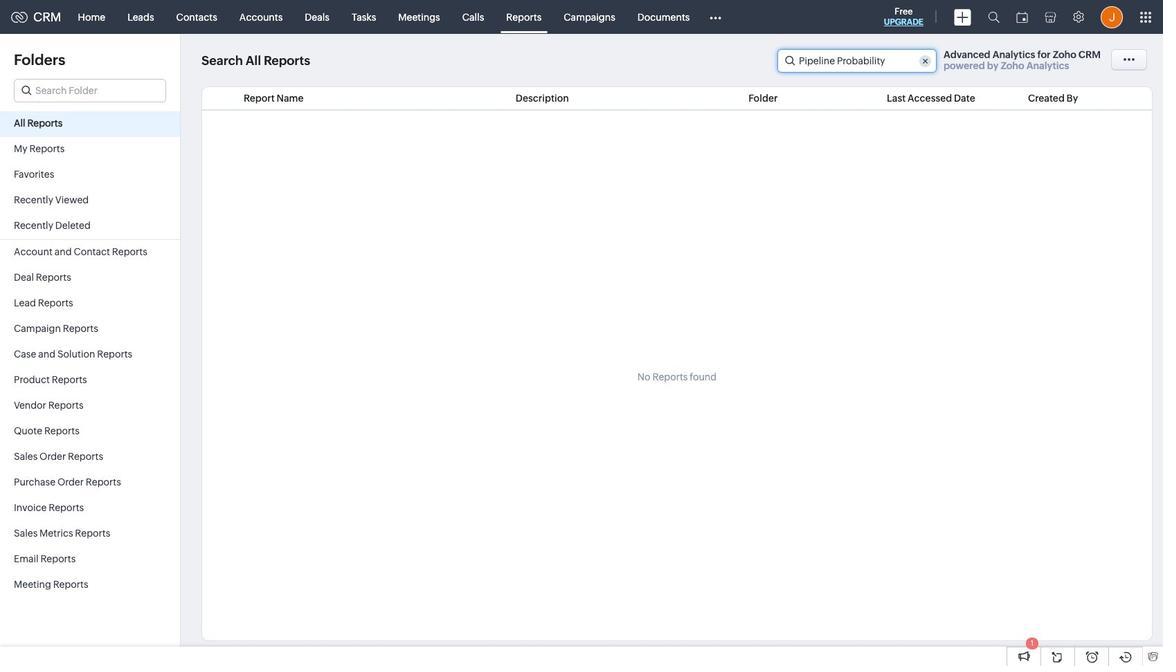 Task type: locate. For each thing, give the bounding box(es) containing it.
Search All Reports text field
[[778, 50, 936, 72]]

create menu image
[[954, 9, 972, 25]]

Other Modules field
[[701, 6, 731, 28]]

create menu element
[[946, 0, 980, 34]]

profile element
[[1093, 0, 1132, 34]]

calendar image
[[1017, 11, 1028, 23]]



Task type: describe. For each thing, give the bounding box(es) containing it.
Search Folder text field
[[15, 80, 166, 102]]

profile image
[[1101, 6, 1123, 28]]

search image
[[988, 11, 1000, 23]]

logo image
[[11, 11, 28, 23]]

search element
[[980, 0, 1008, 34]]



Task type: vqa. For each thing, say whether or not it's contained in the screenshot.
Create Menu element
yes



